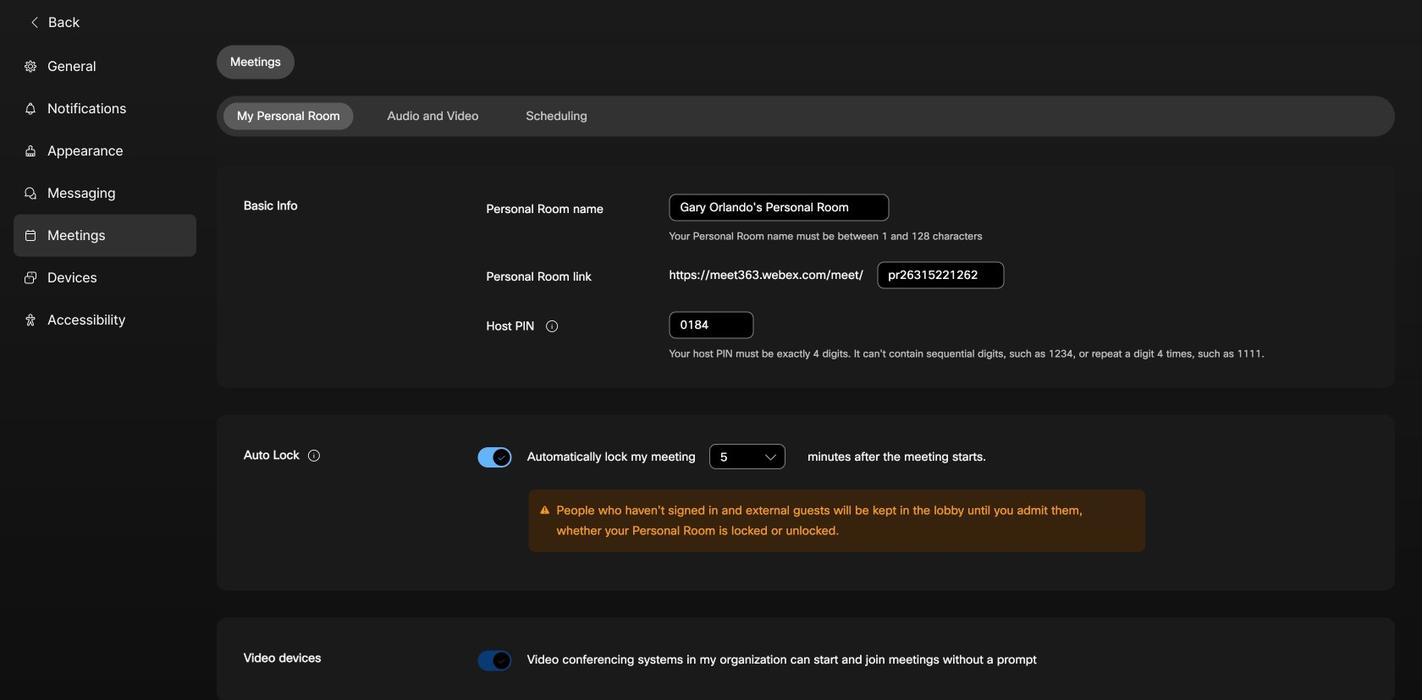 Task type: vqa. For each thing, say whether or not it's contained in the screenshot.
second List Item from the bottom of the page
no



Task type: describe. For each thing, give the bounding box(es) containing it.
general tab
[[14, 45, 196, 88]]



Task type: locate. For each thing, give the bounding box(es) containing it.
notifications tab
[[14, 88, 196, 130]]

messaging tab
[[14, 172, 196, 215]]

appearance tab
[[14, 130, 196, 172]]

meetings tab
[[14, 215, 196, 257]]

devices tab
[[14, 257, 196, 299]]

settings navigation
[[0, 45, 217, 701]]

accessibility tab
[[14, 299, 196, 342]]



